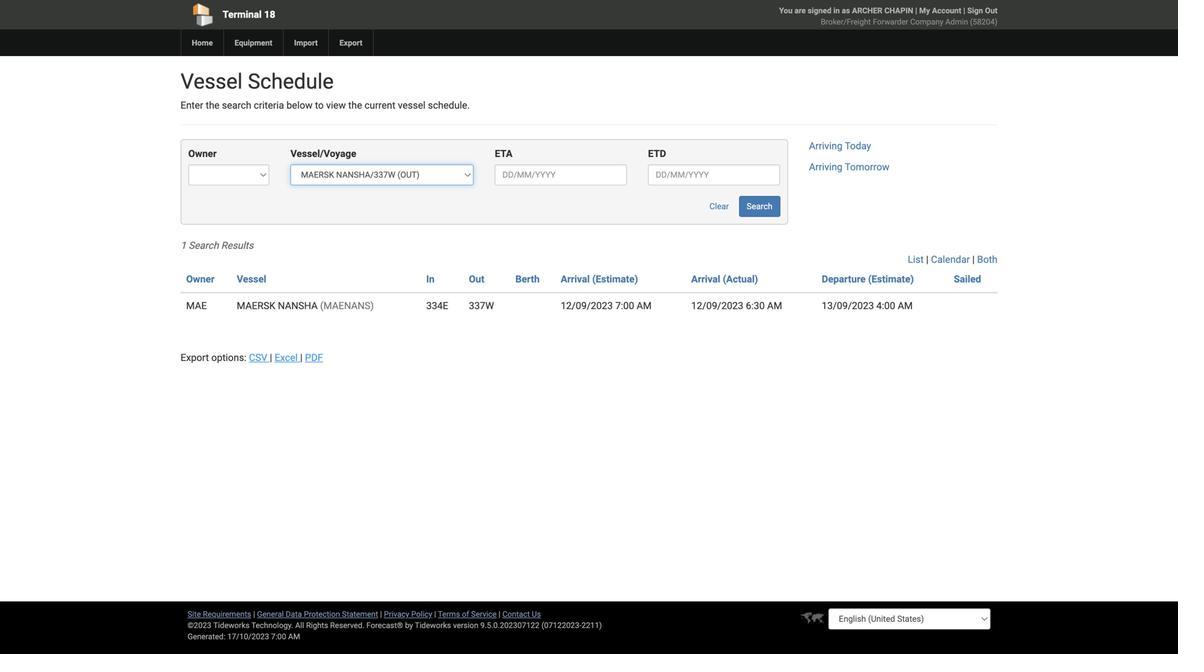 Task type: locate. For each thing, give the bounding box(es) containing it.
0 horizontal spatial export
[[181, 352, 209, 364]]

equipment link
[[223, 29, 283, 56]]

etd
[[648, 148, 666, 160]]

12/09/2023 down arrival (actual) link
[[692, 300, 744, 312]]

1 horizontal spatial the
[[348, 100, 362, 111]]

0 horizontal spatial (estimate)
[[593, 274, 638, 285]]

0 horizontal spatial 7:00
[[271, 632, 286, 642]]

1 horizontal spatial search
[[747, 202, 773, 211]]

arriving up arriving tomorrow
[[809, 140, 843, 152]]

0 vertical spatial vessel
[[181, 69, 243, 94]]

vessel inside vessel schedule enter the search criteria below to view the current vessel schedule.
[[181, 69, 243, 94]]

1 (estimate) from the left
[[593, 274, 638, 285]]

by
[[405, 621, 413, 630]]

site requirements link
[[188, 610, 251, 619]]

account
[[933, 6, 962, 15]]

sign
[[968, 6, 984, 15]]

berth link
[[516, 274, 540, 285]]

both link
[[978, 254, 998, 265]]

calendar link
[[931, 254, 970, 265]]

arriving today link
[[809, 140, 872, 152]]

arrival down 1 search results list | calendar | both
[[561, 274, 590, 285]]

0 vertical spatial 7:00
[[616, 300, 635, 312]]

policy
[[411, 610, 433, 619]]

clear button
[[702, 196, 737, 217]]

requirements
[[203, 610, 251, 619]]

am right 6:30
[[768, 300, 783, 312]]

terms
[[438, 610, 460, 619]]

departure (estimate)
[[822, 274, 914, 285]]

18
[[264, 9, 276, 20]]

12/09/2023 for 12/09/2023 7:00 am
[[561, 300, 613, 312]]

1 vertical spatial 7:00
[[271, 632, 286, 642]]

am right 4:00
[[898, 300, 913, 312]]

the right the enter
[[206, 100, 220, 111]]

(estimate) for arrival (estimate)
[[593, 274, 638, 285]]

clear
[[710, 202, 729, 211]]

1 search results list | calendar | both
[[181, 240, 998, 265]]

arriving down arriving today "link"
[[809, 161, 843, 173]]

0 vertical spatial arriving
[[809, 140, 843, 152]]

calendar
[[931, 254, 970, 265]]

1 arriving from the top
[[809, 140, 843, 152]]

1
[[181, 240, 186, 251]]

vessel schedule enter the search criteria below to view the current vessel schedule.
[[181, 69, 470, 111]]

0 vertical spatial out
[[986, 6, 998, 15]]

1 arrival from the left
[[561, 274, 590, 285]]

export down terminal 18 link
[[340, 38, 363, 47]]

contact
[[503, 610, 530, 619]]

both
[[978, 254, 998, 265]]

options:
[[211, 352, 247, 364]]

owner up mae
[[186, 274, 215, 285]]

(estimate) up 12/09/2023 7:00 am
[[593, 274, 638, 285]]

1 vertical spatial arriving
[[809, 161, 843, 173]]

0 horizontal spatial arrival
[[561, 274, 590, 285]]

1 horizontal spatial arrival
[[692, 274, 721, 285]]

results
[[221, 240, 254, 251]]

vessel
[[398, 100, 426, 111]]

| left pdf 'link'
[[300, 352, 303, 364]]

out
[[986, 6, 998, 15], [469, 274, 485, 285]]

out up (58204)
[[986, 6, 998, 15]]

0 vertical spatial export
[[340, 38, 363, 47]]

search button
[[739, 196, 781, 217]]

below
[[287, 100, 313, 111]]

(58204)
[[971, 17, 998, 26]]

vessel up maersk
[[237, 274, 266, 285]]

terminal 18 link
[[181, 0, 509, 29]]

out up '337w'
[[469, 274, 485, 285]]

| left my
[[916, 6, 918, 15]]

view
[[326, 100, 346, 111]]

departure (estimate) link
[[822, 274, 914, 285]]

9.5.0.202307122
[[481, 621, 540, 630]]

vessel/voyage
[[291, 148, 357, 160]]

0 horizontal spatial the
[[206, 100, 220, 111]]

7:00 down arrival (estimate) link
[[616, 300, 635, 312]]

forecast®
[[367, 621, 403, 630]]

1 vertical spatial out
[[469, 274, 485, 285]]

0 horizontal spatial 12/09/2023
[[561, 300, 613, 312]]

1 horizontal spatial 7:00
[[616, 300, 635, 312]]

pdf link
[[305, 352, 323, 364]]

terminal
[[223, 9, 262, 20]]

0 horizontal spatial search
[[189, 240, 219, 251]]

1 the from the left
[[206, 100, 220, 111]]

chapin
[[885, 6, 914, 15]]

sign out link
[[968, 6, 998, 15]]

| left 'general'
[[253, 610, 255, 619]]

arriving
[[809, 140, 843, 152], [809, 161, 843, 173]]

1 vertical spatial export
[[181, 352, 209, 364]]

1 vertical spatial vessel
[[237, 274, 266, 285]]

excel link
[[275, 352, 300, 364]]

12/09/2023 down arrival (estimate) link
[[561, 300, 613, 312]]

1 horizontal spatial (estimate)
[[869, 274, 914, 285]]

4:00
[[877, 300, 896, 312]]

tideworks
[[415, 621, 451, 630]]

are
[[795, 6, 806, 15]]

(estimate)
[[593, 274, 638, 285], [869, 274, 914, 285]]

2 12/09/2023 from the left
[[692, 300, 744, 312]]

0 horizontal spatial out
[[469, 274, 485, 285]]

13/09/2023 4:00 am
[[822, 300, 913, 312]]

data
[[286, 610, 302, 619]]

owner down the enter
[[188, 148, 217, 160]]

am
[[637, 300, 652, 312], [768, 300, 783, 312], [898, 300, 913, 312], [288, 632, 300, 642]]

search
[[222, 100, 251, 111]]

search right clear
[[747, 202, 773, 211]]

1 horizontal spatial out
[[986, 6, 998, 15]]

general
[[257, 610, 284, 619]]

1 vertical spatial search
[[189, 240, 219, 251]]

owner
[[188, 148, 217, 160], [186, 274, 215, 285]]

arriving tomorrow link
[[809, 161, 890, 173]]

2 arriving from the top
[[809, 161, 843, 173]]

(estimate) up 4:00
[[869, 274, 914, 285]]

| up the forecast®
[[380, 610, 382, 619]]

arriving tomorrow
[[809, 161, 890, 173]]

export left options:
[[181, 352, 209, 364]]

0 vertical spatial search
[[747, 202, 773, 211]]

7:00 down technology.
[[271, 632, 286, 642]]

2 arrival from the left
[[692, 274, 721, 285]]

arrival
[[561, 274, 590, 285], [692, 274, 721, 285]]

arrival left (actual)
[[692, 274, 721, 285]]

1 horizontal spatial 12/09/2023
[[692, 300, 744, 312]]

am down "arrival (estimate)"
[[637, 300, 652, 312]]

am for 12/09/2023 6:30 am
[[768, 300, 783, 312]]

version
[[453, 621, 479, 630]]

service
[[471, 610, 497, 619]]

1 12/09/2023 from the left
[[561, 300, 613, 312]]

arriving for arriving tomorrow
[[809, 161, 843, 173]]

am for 13/09/2023 4:00 am
[[898, 300, 913, 312]]

rights
[[306, 621, 328, 630]]

search right 1
[[189, 240, 219, 251]]

the right view
[[348, 100, 362, 111]]

export for export options: csv | excel | pdf
[[181, 352, 209, 364]]

1 horizontal spatial export
[[340, 38, 363, 47]]

technology.
[[252, 621, 293, 630]]

out inside you are signed in as archer chapin | my account | sign out broker/freight forwarder company admin (58204)
[[986, 6, 998, 15]]

vessel up the enter
[[181, 69, 243, 94]]

am down all
[[288, 632, 300, 642]]

vessel
[[181, 69, 243, 94], [237, 274, 266, 285]]

©2023 tideworks
[[188, 621, 250, 630]]

2 (estimate) from the left
[[869, 274, 914, 285]]

import link
[[283, 29, 328, 56]]

out link
[[469, 274, 485, 285]]

export options: csv | excel | pdf
[[181, 352, 323, 364]]

| right csv
[[270, 352, 272, 364]]

arrival for arrival (estimate)
[[561, 274, 590, 285]]



Task type: vqa. For each thing, say whether or not it's contained in the screenshot.
first ARRIVAL
yes



Task type: describe. For each thing, give the bounding box(es) containing it.
2211)
[[582, 621, 602, 630]]

csv link
[[249, 352, 270, 364]]

| up 'tideworks'
[[434, 610, 436, 619]]

vessel for vessel
[[237, 274, 266, 285]]

arriving for arriving today
[[809, 140, 843, 152]]

in
[[834, 6, 840, 15]]

12/09/2023 7:00 am
[[561, 300, 652, 312]]

today
[[845, 140, 872, 152]]

arrival (estimate)
[[561, 274, 638, 285]]

of
[[462, 610, 469, 619]]

| left both link
[[973, 254, 975, 265]]

6:30
[[746, 300, 765, 312]]

arrival (actual) link
[[692, 274, 759, 285]]

broker/freight
[[821, 17, 871, 26]]

eta
[[495, 148, 513, 160]]

tomorrow
[[845, 161, 890, 173]]

sailed
[[954, 274, 982, 285]]

berth
[[516, 274, 540, 285]]

334e
[[426, 300, 449, 312]]

reserved.
[[330, 621, 365, 630]]

protection
[[304, 610, 340, 619]]

sailed link
[[954, 274, 982, 285]]

to
[[315, 100, 324, 111]]

am inside the 'site requirements | general data protection statement | privacy policy | terms of service | contact us ©2023 tideworks technology. all rights reserved. forecast® by tideworks version 9.5.0.202307122 (07122023-2211) generated: 17/10/2023 7:00 am'
[[288, 632, 300, 642]]

statement
[[342, 610, 378, 619]]

17/10/2023
[[227, 632, 269, 642]]

nansha
[[278, 300, 318, 312]]

maersk
[[237, 300, 276, 312]]

current
[[365, 100, 396, 111]]

pdf
[[305, 352, 323, 364]]

terms of service link
[[438, 610, 497, 619]]

search inside 1 search results list | calendar | both
[[189, 240, 219, 251]]

departure
[[822, 274, 866, 285]]

excel
[[275, 352, 298, 364]]

(estimate) for departure (estimate)
[[869, 274, 914, 285]]

13/09/2023
[[822, 300, 874, 312]]

7:00 inside the 'site requirements | general data protection statement | privacy policy | terms of service | contact us ©2023 tideworks technology. all rights reserved. forecast® by tideworks version 9.5.0.202307122 (07122023-2211) generated: 17/10/2023 7:00 am'
[[271, 632, 286, 642]]

ETD text field
[[648, 164, 781, 186]]

as
[[842, 6, 851, 15]]

schedule
[[248, 69, 334, 94]]

search inside search button
[[747, 202, 773, 211]]

list
[[908, 254, 924, 265]]

arrival (estimate) link
[[561, 274, 638, 285]]

(actual)
[[723, 274, 759, 285]]

all
[[295, 621, 304, 630]]

(07122023-
[[542, 621, 582, 630]]

enter
[[181, 100, 203, 111]]

ETA text field
[[495, 164, 627, 186]]

arriving today
[[809, 140, 872, 152]]

12/09/2023 for 12/09/2023 6:30 am
[[692, 300, 744, 312]]

site
[[188, 610, 201, 619]]

0 vertical spatial owner
[[188, 148, 217, 160]]

vessel link
[[237, 274, 266, 285]]

schedule.
[[428, 100, 470, 111]]

company
[[911, 17, 944, 26]]

generated:
[[188, 632, 226, 642]]

forwarder
[[873, 17, 909, 26]]

| up 9.5.0.202307122
[[499, 610, 501, 619]]

export link
[[328, 29, 373, 56]]

owner link
[[186, 274, 215, 285]]

export for export
[[340, 38, 363, 47]]

maersk nansha (maenans)
[[237, 300, 374, 312]]

you are signed in as archer chapin | my account | sign out broker/freight forwarder company admin (58204)
[[780, 6, 998, 26]]

criteria
[[254, 100, 284, 111]]

you
[[780, 6, 793, 15]]

csv
[[249, 352, 268, 364]]

in
[[426, 274, 435, 285]]

arrival for arrival (actual)
[[692, 274, 721, 285]]

privacy policy link
[[384, 610, 433, 619]]

signed
[[808, 6, 832, 15]]

2 the from the left
[[348, 100, 362, 111]]

general data protection statement link
[[257, 610, 378, 619]]

my
[[920, 6, 931, 15]]

| left sign
[[964, 6, 966, 15]]

vessel for vessel schedule enter the search criteria below to view the current vessel schedule.
[[181, 69, 243, 94]]

privacy
[[384, 610, 410, 619]]

list link
[[908, 254, 924, 265]]

am for 12/09/2023 7:00 am
[[637, 300, 652, 312]]

contact us link
[[503, 610, 541, 619]]

| right list
[[927, 254, 929, 265]]

site requirements | general data protection statement | privacy policy | terms of service | contact us ©2023 tideworks technology. all rights reserved. forecast® by tideworks version 9.5.0.202307122 (07122023-2211) generated: 17/10/2023 7:00 am
[[188, 610, 602, 642]]

1 vertical spatial owner
[[186, 274, 215, 285]]

archer
[[852, 6, 883, 15]]

my account link
[[920, 6, 962, 15]]

home link
[[181, 29, 223, 56]]

home
[[192, 38, 213, 47]]

admin
[[946, 17, 969, 26]]



